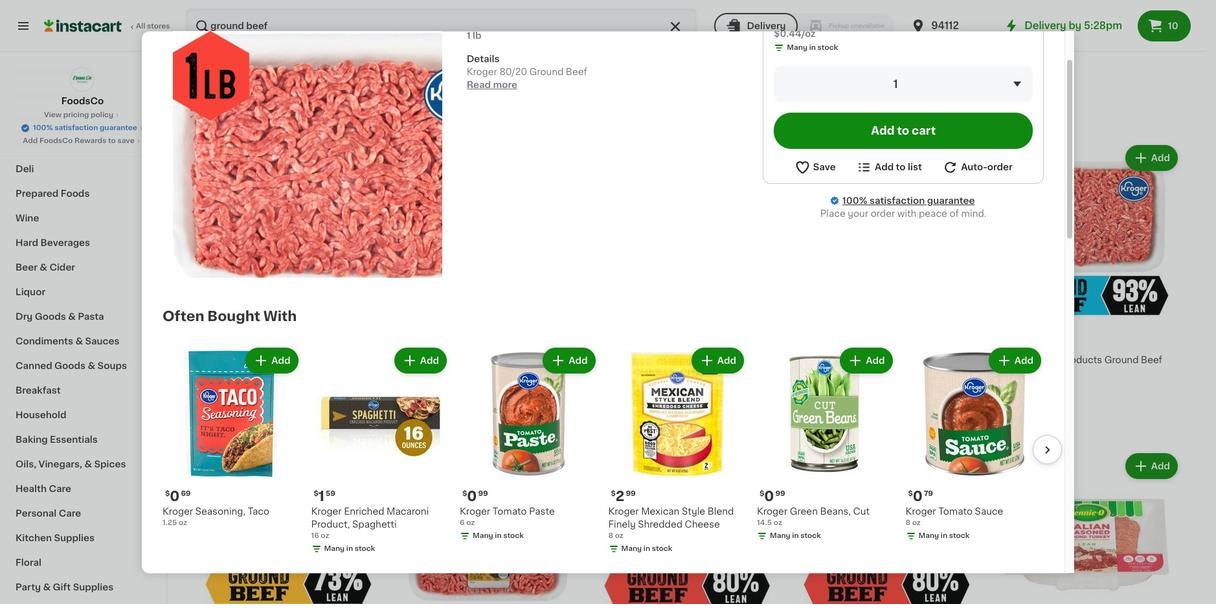 Task type: describe. For each thing, give the bounding box(es) containing it.
beer
[[16, 263, 38, 272]]

inter-american products ground beef 16 oz
[[992, 356, 1163, 375]]

1 vertical spatial foodsco
[[39, 137, 73, 144]]

personal care
[[16, 509, 81, 518]]

1 horizontal spatial guarantee
[[928, 196, 975, 205]]

100% satisfaction guarantee inside button
[[33, 124, 137, 132]]

94112 button
[[911, 8, 989, 44]]

in for kroger tomato sauce
[[941, 533, 948, 540]]

8 inside the "kroger mexican style blend finely shredded cheese 8 oz"
[[609, 533, 614, 540]]

many inside $ 6 kroger 80% lean ground beef 1 lb many in stock
[[606, 381, 627, 388]]

$3
[[457, 396, 467, 403]]

$ for kroger seasoning, taco
[[165, 491, 170, 498]]

lb inside $ 6 kroger 80% lean ground beef 1 lb many in stock
[[598, 368, 605, 375]]

kroger 80% lean ground beef image
[[173, 8, 442, 278]]

& left soups
[[88, 362, 95, 371]]

essentials
[[50, 435, 98, 444]]

0 vertical spatial beverages
[[16, 41, 65, 51]]

2
[[616, 490, 625, 504]]

stock for kroger tomato sauce
[[950, 533, 970, 540]]

many in stock for kroger green beans, cut
[[770, 533, 821, 540]]

$ 8 99
[[995, 338, 1020, 352]]

& left the seafood
[[42, 66, 49, 75]]

household
[[16, 411, 66, 420]]

snacks & candy link
[[8, 83, 157, 108]]

$ 1 59
[[314, 490, 336, 504]]

baking essentials
[[16, 435, 98, 444]]

oz inside the inter-american products ground beef 16 oz
[[1002, 368, 1010, 375]]

nathan's
[[394, 356, 434, 365]]

6 for kroger
[[601, 338, 610, 352]]

$ for kroger green beans, cut
[[760, 491, 765, 498]]

"ground
[[292, 71, 351, 84]]

franks
[[495, 369, 525, 378]]

policy
[[91, 111, 113, 119]]

& left spices
[[85, 460, 92, 469]]

10
[[1169, 21, 1179, 30]]

1 inside $ 6 kroger 80% lean ground beef 1 lb many in stock
[[593, 368, 596, 375]]

0 for kroger tomato paste
[[467, 490, 477, 504]]

kroger tomato paste 6 oz
[[460, 508, 555, 527]]

99 for kroger green beans, cut
[[776, 491, 786, 498]]

save button
[[795, 159, 836, 176]]

oz inside the "kroger mexican style blend finely shredded cheese 8 oz"
[[615, 533, 624, 540]]

1 inside 4 kroger ground beef 1 lb
[[793, 368, 796, 375]]

many in stock down $0.44/oz
[[787, 44, 838, 51]]

$ 0 69
[[165, 490, 191, 504]]

many for kroger tomato sauce
[[919, 533, 940, 540]]

1 vertical spatial 100% satisfaction guarantee
[[843, 196, 975, 205]]

many down $0.44/oz
[[787, 44, 808, 51]]

hard beverages
[[16, 238, 90, 247]]

stock for kroger mexican style blend finely shredded cheese
[[652, 546, 673, 553]]

4 kroger ground beef 1 lb
[[793, 338, 883, 375]]

& right beer on the left
[[40, 263, 47, 272]]

1 inside 1 field
[[894, 79, 898, 89]]

in for kroger green beans, cut
[[793, 533, 799, 540]]

product group containing 9
[[194, 143, 383, 402]]

0 horizontal spatial order
[[871, 209, 895, 218]]

tomato for sauce
[[939, 508, 973, 517]]

bought
[[208, 310, 260, 323]]

99 for kroger tomato paste
[[478, 491, 488, 498]]

mind.
[[962, 209, 987, 218]]

seafood
[[52, 66, 91, 75]]

kitchen supplies link
[[8, 526, 157, 551]]

prepared foods
[[16, 189, 90, 198]]

details button
[[467, 52, 748, 65]]

soups
[[98, 362, 127, 371]]

plant-
[[321, 356, 349, 365]]

kroger for taco
[[163, 508, 193, 517]]

item carousel region
[[163, 340, 1063, 573]]

canned goods & soups link
[[8, 354, 157, 378]]

to for add to cart
[[898, 126, 910, 136]]

80/20
[[500, 67, 527, 76]]

kitchen supplies
[[16, 534, 95, 543]]

$ 6 99
[[396, 338, 422, 352]]

order inside button
[[988, 163, 1013, 172]]

cart
[[912, 126, 936, 136]]

care for personal care
[[59, 509, 81, 518]]

liquor link
[[8, 280, 157, 304]]

in down $0.44/oz
[[810, 44, 816, 51]]

$ for kroger mexican style blend finely shredded cheese
[[611, 491, 616, 498]]

beef inside the inter-american products ground beef 16 oz
[[1142, 356, 1163, 365]]

instacart logo image
[[44, 18, 122, 34]]

99 for inter-american products ground beef
[[1010, 339, 1020, 346]]

bakery
[[16, 140, 48, 149]]

stock for kroger enriched macaroni product, spaghetti
[[355, 546, 375, 553]]

product group containing 8
[[992, 143, 1181, 377]]

meat inside the beyond meat beyond beef, plant-based ground 16 oz
[[232, 356, 256, 365]]

kroger for sauce
[[906, 508, 937, 517]]

many in stock for kroger ground beef
[[806, 381, 857, 388]]

add to cart
[[872, 126, 936, 136]]

many for kroger enriched macaroni product, spaghetti
[[324, 546, 345, 553]]

& left gift
[[43, 583, 51, 592]]

details
[[467, 54, 500, 63]]

ground inside "details kroger 80/20 ground beef read more"
[[530, 67, 564, 76]]

stock inside $ 6 kroger 80% lean ground beef 1 lb many in stock
[[637, 381, 657, 388]]

tomato for paste
[[493, 508, 527, 517]]

4
[[800, 338, 810, 352]]

spaghetti
[[352, 521, 397, 530]]

canned
[[16, 362, 52, 371]]

many for kroger tomato paste
[[473, 533, 493, 540]]

add to cart button
[[774, 113, 1033, 149]]

snacks
[[16, 91, 49, 100]]

health
[[16, 485, 47, 494]]

results
[[216, 71, 265, 84]]

by
[[1069, 21, 1082, 30]]

lb inside 4 kroger ground beef 1 lb
[[797, 368, 804, 375]]

2 horizontal spatial 8
[[999, 338, 1009, 352]]

delivery for delivery by 5:28pm
[[1025, 21, 1067, 30]]

99 for beyond meat beyond beef, plant-based ground
[[212, 339, 222, 346]]

29 results for "ground beef"
[[194, 71, 394, 84]]

$ for kroger tomato paste
[[463, 491, 467, 498]]

to for add to list
[[896, 163, 906, 172]]

deli
[[16, 165, 34, 174]]

& left sauces
[[75, 337, 83, 346]]

in for kroger enriched macaroni product, spaghetti
[[347, 546, 353, 553]]

service type group
[[715, 13, 896, 39]]

94112
[[932, 21, 960, 30]]

dry goods & pasta
[[16, 312, 104, 321]]

beyond meat beyond beef, plant-based ground 16 oz
[[194, 356, 377, 388]]

$ 0 99 for kroger tomato paste
[[463, 490, 488, 504]]

household link
[[8, 403, 157, 428]]

kroger seasoning, taco 1.25 oz
[[163, 508, 270, 527]]

in for kroger mexican style blend finely shredded cheese
[[644, 546, 651, 553]]

details kroger 80/20 ground beef read more
[[467, 54, 588, 89]]

auto-order
[[962, 163, 1013, 172]]

$ 6 kroger 80% lean ground beef 1 lb many in stock
[[593, 338, 731, 388]]

peace
[[919, 209, 948, 218]]

rewards
[[75, 137, 106, 144]]

1 field
[[774, 66, 1033, 102]]

stock down service type group
[[818, 44, 838, 51]]

1 inside 'item carousel' region
[[319, 490, 325, 504]]

10 button
[[1138, 10, 1191, 41]]

inter-
[[992, 356, 1017, 365]]

often bought with
[[163, 310, 297, 323]]

meat & seafood link
[[8, 58, 157, 83]]

0 for kroger seasoning, taco
[[170, 490, 180, 504]]

prepared
[[16, 189, 59, 198]]

1.25
[[163, 520, 177, 527]]

pasta
[[78, 312, 104, 321]]

for
[[268, 71, 289, 84]]

liquor
[[16, 288, 45, 297]]

keto button
[[288, 104, 333, 124]]

cheese
[[685, 521, 720, 530]]

with
[[263, 310, 297, 323]]

restaurant
[[394, 369, 444, 378]]

ground inside the inter-american products ground beef 16 oz
[[1105, 356, 1139, 365]]

all
[[136, 23, 145, 30]]

kroger enriched macaroni product, spaghetti 16 oz
[[311, 508, 429, 540]]

eligible
[[409, 408, 436, 415]]

1 beyond from the left
[[194, 356, 230, 365]]

$ for beyond meat beyond beef, plant-based ground
[[197, 339, 202, 346]]

kroger tomato sauce 8 oz
[[906, 508, 1004, 527]]

items
[[438, 408, 459, 415]]

2 beyond from the left
[[258, 356, 293, 365]]

69
[[181, 491, 191, 498]]

99 for kroger mexican style blend finely shredded cheese
[[626, 491, 636, 498]]

party & gift supplies link
[[8, 575, 157, 600]]

oz inside kroger enriched macaroni product, spaghetti 16 oz
[[321, 533, 329, 540]]

foodsco logo image
[[70, 67, 95, 92]]

foodsco link
[[61, 67, 104, 108]]

stock for kroger ground beef
[[836, 381, 857, 388]]

delivery for delivery
[[747, 21, 786, 30]]

beef inside nathan's famous famous jumbo restaurant style beef franks 12 oz
[[472, 369, 493, 378]]

floral link
[[8, 551, 157, 575]]

$ for inter-american products ground beef
[[995, 339, 999, 346]]

& left pasta
[[68, 312, 76, 321]]

9
[[202, 338, 211, 352]]

1 horizontal spatial sponsored badge image
[[394, 419, 433, 427]]

100% inside 100% satisfaction guarantee link
[[843, 196, 868, 205]]



Task type: locate. For each thing, give the bounding box(es) containing it.
1 horizontal spatial tomato
[[939, 508, 973, 517]]

0 vertical spatial goods
[[35, 312, 66, 321]]

16 inside the inter-american products ground beef 16 oz
[[992, 368, 1000, 375]]

$ for nathan's famous famous jumbo restaurant style beef franks
[[396, 339, 401, 346]]

add to list button
[[856, 159, 922, 176]]

paleo
[[358, 109, 384, 119]]

in for kroger ground beef
[[828, 381, 834, 388]]

8 down finely
[[609, 533, 614, 540]]

of
[[950, 209, 959, 218]]

many
[[787, 44, 808, 51], [606, 381, 627, 388], [806, 381, 826, 388], [473, 533, 493, 540], [770, 533, 791, 540], [919, 533, 940, 540], [324, 546, 345, 553], [622, 546, 642, 553]]

1 horizontal spatial 100% satisfaction guarantee
[[843, 196, 975, 205]]

care down 'vinegars,'
[[49, 485, 71, 494]]

in for kroger tomato paste
[[495, 533, 502, 540]]

1 tomato from the left
[[493, 508, 527, 517]]

supplies down the personal care "link"
[[54, 534, 95, 543]]

tomato left paste
[[493, 508, 527, 517]]

1 vertical spatial supplies
[[73, 583, 114, 592]]

99 inside $ 9 99
[[212, 339, 222, 346]]

1 vertical spatial 16
[[194, 381, 202, 388]]

style inside the "kroger mexican style blend finely shredded cheese 8 oz"
[[682, 508, 706, 517]]

oz inside kroger tomato sauce 8 oz
[[913, 520, 921, 527]]

0 horizontal spatial tomato
[[493, 508, 527, 517]]

goods up the condiments
[[35, 312, 66, 321]]

kroger inside kroger seasoning, taco 1.25 oz
[[163, 508, 193, 517]]

save inside spend $20, save $3 see eligible items
[[438, 396, 455, 403]]

stock down kroger enriched macaroni product, spaghetti 16 oz
[[355, 546, 375, 553]]

& inside 'link'
[[52, 91, 59, 100]]

0 vertical spatial meat
[[16, 66, 40, 75]]

style inside nathan's famous famous jumbo restaurant style beef franks 12 oz
[[446, 369, 469, 378]]

$ 9 99
[[197, 338, 222, 352]]

$ inside $ 0 69
[[165, 491, 170, 498]]

tomato inside kroger tomato sauce 8 oz
[[939, 508, 973, 517]]

0 horizontal spatial delivery
[[747, 21, 786, 30]]

99 up nathan's
[[412, 339, 422, 346]]

$ inside '$ 1 59'
[[314, 491, 319, 498]]

0 for kroger tomato sauce
[[913, 490, 923, 504]]

99 right 9
[[212, 339, 222, 346]]

1
[[467, 31, 471, 40], [894, 79, 898, 89], [593, 368, 596, 375], [793, 368, 796, 375], [319, 490, 325, 504]]

$ 0 79
[[909, 490, 934, 504]]

ground inside the beyond meat beyond beef, plant-based ground 16 oz
[[194, 369, 229, 378]]

paste
[[529, 508, 555, 517]]

care for health care
[[49, 485, 71, 494]]

auto-
[[962, 163, 988, 172]]

0 vertical spatial 100% satisfaction guarantee
[[33, 124, 137, 132]]

beyond down $ 9 99
[[194, 356, 230, 365]]

oils, vinegars, & spices link
[[8, 452, 157, 477]]

meat inside meat & seafood link
[[16, 66, 40, 75]]

supplies down "floral" link at the bottom left of page
[[73, 583, 114, 592]]

save up items
[[438, 396, 455, 403]]

baking essentials link
[[8, 428, 157, 452]]

stock down 80%
[[637, 381, 657, 388]]

99 up kroger green beans, cut 14.5 oz at the right bottom of page
[[776, 491, 786, 498]]

0 up 14.5
[[765, 490, 774, 504]]

5:28pm
[[1084, 21, 1123, 30]]

0 vertical spatial 16
[[992, 368, 1000, 375]]

to inside the add to cart button
[[898, 126, 910, 136]]

to inside add to list button
[[896, 163, 906, 172]]

kitchen
[[16, 534, 52, 543]]

16 down inter-
[[992, 368, 1000, 375]]

8 up inter-
[[999, 338, 1009, 352]]

health care
[[16, 485, 71, 494]]

0 horizontal spatial 6
[[401, 338, 410, 352]]

1 horizontal spatial $ 0 99
[[760, 490, 786, 504]]

0 vertical spatial supplies
[[54, 534, 95, 543]]

0 vertical spatial save
[[118, 137, 135, 144]]

guarantee up of
[[928, 196, 975, 205]]

macaroni
[[387, 508, 429, 517]]

8 inside kroger tomato sauce 8 oz
[[906, 520, 911, 527]]

stock down the shredded
[[652, 546, 673, 553]]

0 horizontal spatial save
[[118, 137, 135, 144]]

product group containing 1
[[311, 345, 450, 557]]

kroger for macaroni
[[311, 508, 342, 517]]

kroger inside kroger green beans, cut 14.5 oz
[[757, 508, 788, 517]]

6 for 99
[[401, 338, 410, 352]]

80%
[[626, 356, 646, 365]]

seasoning,
[[195, 508, 246, 517]]

99 up inter-
[[1010, 339, 1020, 346]]

in down 80%
[[628, 381, 635, 388]]

1 vertical spatial goods
[[54, 362, 86, 371]]

condiments & sauces
[[16, 337, 120, 346]]

& up 'view'
[[52, 91, 59, 100]]

style up $3
[[446, 369, 469, 378]]

stock down kroger tomato paste 6 oz
[[504, 533, 524, 540]]

3 0 from the left
[[765, 490, 774, 504]]

many in stock down the shredded
[[622, 546, 673, 553]]

0 horizontal spatial $ 0 99
[[463, 490, 488, 504]]

None search field
[[185, 8, 698, 44]]

$ 2 99
[[611, 490, 636, 504]]

0 vertical spatial style
[[446, 369, 469, 378]]

party
[[16, 583, 41, 592]]

delivery inside "link"
[[1025, 21, 1067, 30]]

spend $20, save $3 see eligible items
[[394, 396, 467, 415]]

beverages link
[[8, 34, 157, 58]]

1 horizontal spatial style
[[682, 508, 706, 517]]

goods for dry
[[35, 312, 66, 321]]

in down kroger tomato sauce 8 oz
[[941, 533, 948, 540]]

save
[[813, 163, 836, 172]]

goods for canned
[[54, 362, 86, 371]]

in down the green
[[793, 533, 799, 540]]

many down 'product,'
[[324, 546, 345, 553]]

99 up kroger tomato paste 6 oz
[[478, 491, 488, 498]]

condiments & sauces link
[[8, 329, 157, 354]]

read more button
[[467, 78, 518, 91]]

ground inside $ 6 kroger 80% lean ground beef 1 lb many in stock
[[673, 356, 707, 365]]

see
[[394, 408, 408, 415]]

0 vertical spatial foodsco
[[61, 97, 104, 106]]

sponsored badge image
[[194, 391, 234, 398], [394, 419, 433, 427]]

in inside $ 6 kroger 80% lean ground beef 1 lb many in stock
[[628, 381, 635, 388]]

$ inside $ 0 79
[[909, 491, 913, 498]]

100% satisfaction guarantee button
[[20, 121, 145, 133]]

8 down $ 0 79
[[906, 520, 911, 527]]

2 $ 0 99 from the left
[[760, 490, 786, 504]]

add button
[[329, 146, 380, 170], [728, 146, 778, 170], [928, 146, 978, 170], [1127, 146, 1177, 170], [247, 349, 297, 373], [396, 349, 446, 373], [544, 349, 594, 373], [693, 349, 743, 373], [842, 349, 892, 373], [990, 349, 1040, 373], [529, 455, 579, 478], [728, 455, 778, 478], [928, 455, 978, 478], [1127, 455, 1177, 478]]

dry goods & pasta link
[[8, 304, 157, 329]]

$ inside $ 9 99
[[197, 339, 202, 346]]

1 horizontal spatial 6
[[460, 520, 465, 527]]

beef inside $ 6 kroger 80% lean ground beef 1 lb many in stock
[[710, 356, 731, 365]]

1 horizontal spatial 16
[[311, 533, 319, 540]]

0 horizontal spatial beyond
[[194, 356, 230, 365]]

beef,
[[296, 356, 319, 365]]

baking
[[16, 435, 48, 444]]

blend
[[708, 508, 734, 517]]

0 vertical spatial guarantee
[[100, 124, 137, 132]]

1 horizontal spatial 8
[[906, 520, 911, 527]]

many in stock
[[787, 44, 838, 51], [806, 381, 857, 388], [473, 533, 524, 540], [770, 533, 821, 540], [919, 533, 970, 540], [324, 546, 375, 553], [622, 546, 673, 553]]

16 down 9
[[194, 381, 202, 388]]

many down 14.5
[[770, 533, 791, 540]]

deli link
[[8, 157, 157, 181]]

finely
[[609, 521, 636, 530]]

$ 0 99 up kroger tomato paste 6 oz
[[463, 490, 488, 504]]

1 vertical spatial 100%
[[843, 196, 868, 205]]

mexican
[[642, 508, 680, 517]]

2 horizontal spatial 16
[[992, 368, 1000, 375]]

many in stock down the green
[[770, 533, 821, 540]]

100%
[[33, 124, 53, 132], [843, 196, 868, 205]]

100% satisfaction guarantee up the with
[[843, 196, 975, 205]]

foodsco down 'view'
[[39, 137, 73, 144]]

1 $ 0 99 from the left
[[463, 490, 488, 504]]

1 horizontal spatial famous
[[475, 356, 511, 365]]

style up cheese
[[682, 508, 706, 517]]

stock down kroger tomato sauce 8 oz
[[950, 533, 970, 540]]

100% down 'view'
[[33, 124, 53, 132]]

0 left 79
[[913, 490, 923, 504]]

tomato inside kroger tomato paste 6 oz
[[493, 508, 527, 517]]

2 horizontal spatial lb
[[797, 368, 804, 375]]

in down 4 kroger ground beef 1 lb
[[828, 381, 834, 388]]

2 vertical spatial to
[[896, 163, 906, 172]]

breakfast
[[16, 386, 61, 395]]

0 up kroger tomato paste 6 oz
[[467, 490, 477, 504]]

kroger inside the "kroger mexican style blend finely shredded cheese 8 oz"
[[609, 508, 639, 517]]

many in stock down 4 kroger ground beef 1 lb
[[806, 381, 857, 388]]

0 horizontal spatial lb
[[473, 31, 482, 40]]

many in stock for kroger tomato paste
[[473, 533, 524, 540]]

many for kroger ground beef
[[806, 381, 826, 388]]

many in stock down kroger tomato paste 6 oz
[[473, 533, 524, 540]]

0 left "69"
[[170, 490, 180, 504]]

many down finely
[[622, 546, 642, 553]]

100% inside the 100% satisfaction guarantee button
[[33, 124, 53, 132]]

to inside add foodsco rewards to save link
[[108, 137, 116, 144]]

1 vertical spatial beverages
[[41, 238, 90, 247]]

breakfast link
[[8, 378, 157, 403]]

$ inside $ 6 99
[[396, 339, 401, 346]]

gluten free button
[[197, 104, 275, 124]]

care down health care link
[[59, 509, 81, 518]]

place
[[821, 209, 846, 218]]

care inside health care link
[[49, 485, 71, 494]]

1 vertical spatial sponsored badge image
[[394, 419, 433, 427]]

add foodsco rewards to save link
[[23, 136, 142, 146]]

care inside the personal care "link"
[[59, 509, 81, 518]]

personal
[[16, 509, 57, 518]]

guarantee down 'policy'
[[100, 124, 137, 132]]

beyond
[[194, 356, 230, 365], [258, 356, 293, 365]]

to right rewards
[[108, 137, 116, 144]]

1 vertical spatial order
[[871, 209, 895, 218]]

2 vertical spatial 16
[[311, 533, 319, 540]]

many down 80%
[[606, 381, 627, 388]]

to left the list
[[896, 163, 906, 172]]

prepared foods link
[[8, 181, 157, 206]]

1 horizontal spatial order
[[988, 163, 1013, 172]]

kroger for paste
[[460, 508, 491, 517]]

product group containing 2
[[609, 345, 747, 557]]

1 vertical spatial save
[[438, 396, 455, 403]]

1 0 from the left
[[170, 490, 180, 504]]

sponsored badge image down $ 9 99
[[194, 391, 234, 398]]

product group
[[194, 143, 383, 402], [394, 143, 583, 430], [593, 143, 782, 392], [793, 143, 982, 392], [992, 143, 1181, 377], [163, 345, 301, 529], [311, 345, 450, 557], [460, 345, 598, 545], [609, 345, 747, 557], [757, 345, 896, 545], [906, 345, 1044, 545], [194, 451, 383, 604], [394, 451, 583, 604], [593, 451, 782, 604], [793, 451, 982, 604], [992, 451, 1181, 604]]

add to list
[[875, 163, 922, 172]]

kroger inside kroger enriched macaroni product, spaghetti 16 oz
[[311, 508, 342, 517]]

kroger inside $ 6 kroger 80% lean ground beef 1 lb many in stock
[[593, 356, 624, 365]]

$ inside $ 2 99
[[611, 491, 616, 498]]

0 vertical spatial 8
[[999, 338, 1009, 352]]

beverages up cider on the left top
[[41, 238, 90, 247]]

meat down "bought"
[[232, 356, 256, 365]]

1 vertical spatial guarantee
[[928, 196, 975, 205]]

stores
[[147, 23, 170, 30]]

beverages up meat & seafood
[[16, 41, 65, 51]]

0 vertical spatial care
[[49, 485, 71, 494]]

with
[[898, 209, 917, 218]]

1 horizontal spatial delivery
[[1025, 21, 1067, 30]]

0 horizontal spatial style
[[446, 369, 469, 378]]

0 horizontal spatial famous
[[436, 356, 472, 365]]

meat up snacks
[[16, 66, 40, 75]]

0 horizontal spatial sponsored badge image
[[194, 391, 234, 398]]

spend
[[395, 396, 419, 403]]

1 famous from the left
[[436, 356, 472, 365]]

99 inside $ 8 99
[[1010, 339, 1020, 346]]

taco
[[248, 508, 270, 517]]

to left cart
[[898, 126, 910, 136]]

kroger for style
[[609, 508, 639, 517]]

satisfaction up 'place your order with peace of mind.'
[[870, 196, 925, 205]]

kroger inside "details kroger 80/20 ground beef read more"
[[467, 67, 497, 76]]

1 horizontal spatial lb
[[598, 368, 605, 375]]

stock
[[818, 44, 838, 51], [637, 381, 657, 388], [836, 381, 857, 388], [504, 533, 524, 540], [801, 533, 821, 540], [950, 533, 970, 540], [355, 546, 375, 553], [652, 546, 673, 553]]

$ inside $ 6 kroger 80% lean ground beef 1 lb many in stock
[[596, 339, 601, 346]]

based
[[349, 356, 377, 365]]

0 vertical spatial sponsored badge image
[[194, 391, 234, 398]]

guarantee
[[100, 124, 137, 132], [928, 196, 975, 205]]

satisfaction down pricing
[[55, 124, 98, 132]]

$ 0 99 up 14.5
[[760, 490, 786, 504]]

many for kroger green beans, cut
[[770, 533, 791, 540]]

kroger mexican style blend finely shredded cheese 8 oz
[[609, 508, 734, 540]]

0 for kroger green beans, cut
[[765, 490, 774, 504]]

4 0 from the left
[[913, 490, 923, 504]]

12
[[394, 381, 401, 388]]

famous up restaurant
[[436, 356, 472, 365]]

delivery inside button
[[747, 21, 786, 30]]

your
[[848, 209, 869, 218]]

1 horizontal spatial beyond
[[258, 356, 293, 365]]

many down 4 kroger ground beef 1 lb
[[806, 381, 826, 388]]

free
[[242, 109, 263, 119]]

green
[[790, 508, 818, 517]]

$ 0 99 for kroger green beans, cut
[[760, 490, 786, 504]]

2 vertical spatial 8
[[609, 533, 614, 540]]

1 vertical spatial satisfaction
[[870, 196, 925, 205]]

health care link
[[8, 477, 157, 501]]

many in stock down kroger tomato sauce 8 oz
[[919, 533, 970, 540]]

oz inside kroger seasoning, taco 1.25 oz
[[179, 520, 187, 527]]

gift
[[53, 583, 71, 592]]

0 vertical spatial to
[[898, 126, 910, 136]]

many in stock down 'product,'
[[324, 546, 375, 553]]

vinegars,
[[39, 460, 82, 469]]

1 horizontal spatial meat
[[232, 356, 256, 365]]

99 right 2
[[626, 491, 636, 498]]

6 inside $ 6 kroger 80% lean ground beef 1 lb many in stock
[[601, 338, 610, 352]]

$ for kroger enriched macaroni product, spaghetti
[[314, 491, 319, 498]]

100% up your
[[843, 196, 868, 205]]

gluten free
[[209, 109, 263, 119]]

2 famous from the left
[[475, 356, 511, 365]]

0 horizontal spatial 16
[[194, 381, 202, 388]]

100% satisfaction guarantee down view pricing policy link
[[33, 124, 137, 132]]

8
[[999, 338, 1009, 352], [906, 520, 911, 527], [609, 533, 614, 540]]

0 vertical spatial 100%
[[33, 124, 53, 132]]

16 for kroger
[[311, 533, 319, 540]]

beyond left beef,
[[258, 356, 293, 365]]

in down 'product,'
[[347, 546, 353, 553]]

stock down kroger green beans, cut 14.5 oz at the right bottom of page
[[801, 533, 821, 540]]

foodsco up view pricing policy link
[[61, 97, 104, 106]]

$ for kroger tomato sauce
[[909, 491, 913, 498]]

1 vertical spatial meat
[[232, 356, 256, 365]]

0 horizontal spatial 100%
[[33, 124, 53, 132]]

famous up franks
[[475, 356, 511, 365]]

1 horizontal spatial save
[[438, 396, 455, 403]]

2 0 from the left
[[467, 490, 477, 504]]

kroger inside kroger tomato sauce 8 oz
[[906, 508, 937, 517]]

many in stock for kroger tomato sauce
[[919, 533, 970, 540]]

6 inside kroger tomato paste 6 oz
[[460, 520, 465, 527]]

2 horizontal spatial 6
[[601, 338, 610, 352]]

all stores
[[136, 23, 170, 30]]

1 vertical spatial style
[[682, 508, 706, 517]]

16 for inter-
[[992, 368, 1000, 375]]

satisfaction inside button
[[55, 124, 98, 132]]

0 horizontal spatial 100% satisfaction guarantee
[[33, 124, 137, 132]]

tomato
[[493, 508, 527, 517], [939, 508, 973, 517]]

foods
[[61, 189, 90, 198]]

keto
[[299, 109, 321, 119]]

$ inside $ 8 99
[[995, 339, 999, 346]]

oz inside nathan's famous famous jumbo restaurant style beef franks 12 oz
[[403, 381, 412, 388]]

save right rewards
[[118, 137, 135, 144]]

beef inside "details kroger 80/20 ground beef read more"
[[566, 67, 588, 76]]

0 horizontal spatial satisfaction
[[55, 124, 98, 132]]

99 for nathan's famous famous jumbo restaurant style beef franks
[[412, 339, 422, 346]]

ground inside 4 kroger ground beef 1 lb
[[825, 356, 860, 365]]

many down kroger tomato sauce 8 oz
[[919, 533, 940, 540]]

oz inside kroger tomato paste 6 oz
[[467, 520, 475, 527]]

0 horizontal spatial meat
[[16, 66, 40, 75]]

condiments
[[16, 337, 73, 346]]

frozen link
[[8, 108, 157, 132]]

1 horizontal spatial 100%
[[843, 196, 868, 205]]

2 tomato from the left
[[939, 508, 973, 517]]

to
[[898, 126, 910, 136], [108, 137, 116, 144], [896, 163, 906, 172]]

delivery by 5:28pm link
[[1004, 18, 1123, 34]]

many for kroger mexican style blend finely shredded cheese
[[622, 546, 642, 553]]

0 vertical spatial satisfaction
[[55, 124, 98, 132]]

kroger inside kroger tomato paste 6 oz
[[460, 508, 491, 517]]

1 vertical spatial care
[[59, 509, 81, 518]]

0 horizontal spatial guarantee
[[100, 124, 137, 132]]

many in stock for kroger mexican style blend finely shredded cheese
[[622, 546, 673, 553]]

order
[[988, 163, 1013, 172], [871, 209, 895, 218]]

many in stock for kroger enriched macaroni product, spaghetti
[[324, 546, 375, 553]]

1 vertical spatial to
[[108, 137, 116, 144]]

tomato left sauce at right
[[939, 508, 973, 517]]

0 horizontal spatial 8
[[609, 533, 614, 540]]

in
[[810, 44, 816, 51], [628, 381, 635, 388], [828, 381, 834, 388], [495, 533, 502, 540], [793, 533, 799, 540], [941, 533, 948, 540], [347, 546, 353, 553], [644, 546, 651, 553]]

0 vertical spatial order
[[988, 163, 1013, 172]]

1 vertical spatial 8
[[906, 520, 911, 527]]

oz inside the beyond meat beyond beef, plant-based ground 16 oz
[[204, 381, 212, 388]]

stock for kroger tomato paste
[[504, 533, 524, 540]]

list
[[908, 163, 922, 172]]

in down the shredded
[[644, 546, 651, 553]]

16 inside the beyond meat beyond beef, plant-based ground 16 oz
[[194, 381, 202, 388]]

stock for kroger green beans, cut
[[801, 533, 821, 540]]

sponsored badge image down eligible at the bottom of the page
[[394, 419, 433, 427]]

beef inside 4 kroger ground beef 1 lb
[[862, 356, 883, 365]]

beef"
[[354, 71, 394, 84]]

kroger inside 4 kroger ground beef 1 lb
[[793, 356, 823, 365]]

stock down 4 kroger ground beef 1 lb
[[836, 381, 857, 388]]

goods down condiments & sauces
[[54, 362, 86, 371]]

1 horizontal spatial satisfaction
[[870, 196, 925, 205]]

hard beverages link
[[8, 231, 157, 255]]

nathan's famous famous jumbo restaurant style beef franks 12 oz
[[394, 356, 545, 388]]

16 inside kroger enriched macaroni product, spaghetti 16 oz
[[311, 533, 319, 540]]

16 down 'product,'
[[311, 533, 319, 540]]

kroger for beans,
[[757, 508, 788, 517]]

99 inside $ 2 99
[[626, 491, 636, 498]]

99 inside $ 6 99
[[412, 339, 422, 346]]

59
[[326, 491, 336, 498]]

guarantee inside button
[[100, 124, 137, 132]]

in down kroger tomato paste 6 oz
[[495, 533, 502, 540]]

many down kroger tomato paste 6 oz
[[473, 533, 493, 540]]

oz inside kroger green beans, cut 14.5 oz
[[774, 520, 783, 527]]

product group containing 4
[[793, 143, 982, 392]]



Task type: vqa. For each thing, say whether or not it's contained in the screenshot.


